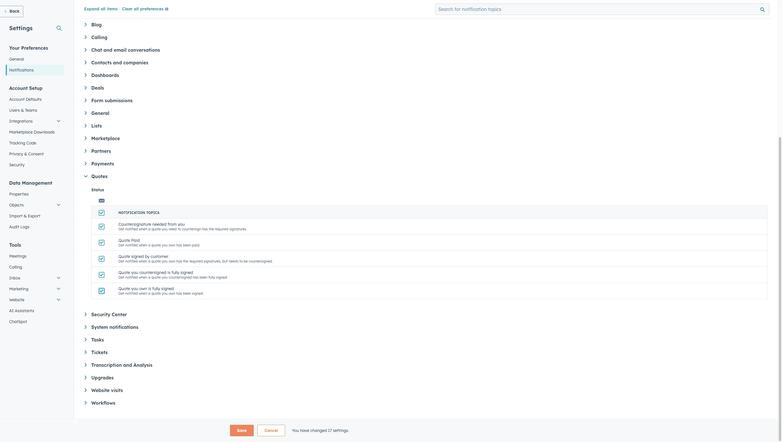 Task type: describe. For each thing, give the bounding box(es) containing it.
contacts and companies button
[[85, 60, 768, 65]]

caret image for lists
[[85, 124, 87, 127]]

2 horizontal spatial fully
[[209, 275, 215, 279]]

back
[[9, 9, 20, 14]]

Search for notification topics search field
[[435, 3, 770, 15]]

marketplace downloads
[[9, 130, 55, 135]]

marketing button
[[6, 284, 64, 294]]

countersignature needed from you get notified when a quote you need to countersign has the required signatures.
[[118, 222, 247, 231]]

chatspot link
[[6, 316, 64, 327]]

caret image for dashboards
[[85, 73, 87, 77]]

objects
[[9, 203, 24, 208]]

account setup
[[9, 85, 42, 91]]

paid
[[131, 238, 140, 243]]

marketing
[[9, 286, 28, 292]]

submissions
[[105, 98, 133, 103]]

tickets button
[[85, 350, 768, 355]]

caret image for form submissions
[[85, 99, 87, 102]]

countersigned.
[[249, 259, 273, 263]]

contacts
[[91, 60, 112, 65]]

ai assistants link
[[6, 305, 64, 316]]

status
[[91, 187, 104, 192]]

payments button
[[85, 161, 768, 167]]

partners
[[91, 148, 111, 154]]

signed. inside the quote you countersigned is fully signed get notified when a quote you countersigned has been fully signed.
[[216, 275, 228, 279]]

caret image for system notifications
[[85, 325, 87, 329]]

data management element
[[6, 180, 64, 232]]

caret image for security center
[[85, 313, 87, 316]]

setup
[[29, 85, 42, 91]]

conversations
[[128, 47, 160, 53]]

chat and email conversations
[[91, 47, 160, 53]]

caret image for website visits
[[85, 388, 87, 392]]

quotes button
[[84, 173, 768, 179]]

quote for quote paid
[[118, 238, 130, 243]]

has for countersignature needed from you
[[202, 227, 208, 231]]

to inside the countersignature needed from you get notified when a quote you need to countersign has the required signatures.
[[178, 227, 181, 231]]

transcription
[[91, 362, 122, 368]]

and for transcription
[[123, 362, 132, 368]]

& for teams
[[21, 108, 24, 113]]

upgrades
[[91, 375, 114, 381]]

you have changed 17 settings.
[[292, 428, 349, 433]]

get inside quote paid get notified when a quote you own has been paid.
[[118, 243, 124, 247]]

audit logs link
[[6, 221, 64, 232]]

form submissions button
[[85, 98, 768, 103]]

logs
[[20, 224, 29, 230]]

from
[[168, 222, 177, 227]]

signed for quote you countersigned is fully signed
[[181, 270, 193, 275]]

email
[[114, 47, 127, 53]]

caret image for payments
[[85, 162, 87, 165]]

has inside quote paid get notified when a quote you own has been paid.
[[176, 243, 182, 247]]

caret image for quotes
[[84, 175, 88, 177]]

to inside 'quote signed by customer get notified when a quote you own has the required signatures, but needs to be countersigned.'
[[239, 259, 243, 263]]

when inside the quote you countersigned is fully signed get notified when a quote you countersigned has been fully signed.
[[139, 275, 147, 279]]

tools element
[[6, 242, 64, 327]]

tracking code link
[[6, 138, 64, 149]]

quotes
[[91, 173, 108, 179]]

caret image for tickets
[[85, 350, 87, 354]]

signatures.
[[229, 227, 247, 231]]

security center
[[91, 312, 127, 317]]

objects button
[[6, 200, 64, 211]]

caret image for deals
[[85, 86, 87, 90]]

general inside your preferences element
[[9, 57, 24, 62]]

1 horizontal spatial general
[[91, 110, 109, 116]]

the inside 'quote signed by customer get notified when a quote you own has the required signatures, but needs to be countersigned.'
[[183, 259, 188, 263]]

security for security center
[[91, 312, 110, 317]]

data management
[[9, 180, 52, 186]]

countersignature
[[118, 222, 151, 227]]

items
[[107, 6, 118, 11]]

quote you countersigned is fully signed get notified when a quote you countersigned has been fully signed.
[[118, 270, 228, 279]]

caret image for general
[[85, 111, 87, 115]]

quote for quote you own is fully signed
[[118, 286, 130, 291]]

signed for quote you own is fully signed
[[161, 286, 174, 291]]

website for website visits
[[91, 387, 110, 393]]

back link
[[0, 6, 23, 17]]

dashboards button
[[85, 72, 768, 78]]

when inside quote paid get notified when a quote you own has been paid.
[[139, 243, 147, 247]]

center
[[112, 312, 127, 317]]

notifications link
[[6, 65, 64, 76]]

users & teams
[[9, 108, 37, 113]]

quote inside the quote you countersigned is fully signed get notified when a quote you countersigned has been fully signed.
[[151, 275, 161, 279]]

1 horizontal spatial calling
[[91, 34, 107, 40]]

fully for quote you own is fully signed
[[152, 286, 160, 291]]

caret image for calling
[[85, 35, 87, 39]]

is for countersigned
[[168, 270, 170, 275]]

privacy & consent
[[9, 151, 44, 157]]

caret image for tasks
[[85, 338, 87, 341]]

a inside quote paid get notified when a quote you own has been paid.
[[148, 243, 150, 247]]

and for contacts
[[113, 60, 122, 65]]

is for own
[[148, 286, 151, 291]]

your
[[9, 45, 20, 51]]

1 horizontal spatial countersigned
[[169, 275, 192, 279]]

notifications
[[9, 68, 34, 73]]

lists
[[91, 123, 102, 129]]

system notifications button
[[85, 324, 768, 330]]

quote you own is fully signed get notified when a quote you own has been signed.
[[118, 286, 204, 296]]

cancel
[[265, 428, 278, 433]]

account for account setup
[[9, 85, 28, 91]]

preferences
[[21, 45, 48, 51]]

website visits button
[[85, 387, 768, 393]]

system
[[91, 324, 108, 330]]

tickets
[[91, 350, 108, 355]]

fully for quote you countersigned is fully signed
[[172, 270, 179, 275]]

analysis
[[134, 362, 152, 368]]

by
[[145, 254, 150, 259]]

code
[[26, 140, 36, 146]]

quote inside the countersignature needed from you get notified when a quote you need to countersign has the required signatures.
[[151, 227, 161, 231]]

audit logs
[[9, 224, 29, 230]]

security center button
[[85, 312, 768, 317]]

quote for quote you countersigned is fully signed
[[118, 270, 130, 275]]

quote inside quote paid get notified when a quote you own has been paid.
[[151, 243, 161, 247]]

been for quote you countersigned is fully signed
[[200, 275, 208, 279]]

been inside quote paid get notified when a quote you own has been paid.
[[183, 243, 191, 247]]

assistants
[[15, 308, 34, 313]]

need
[[169, 227, 177, 231]]

deals
[[91, 85, 104, 91]]

quote inside 'quote signed by customer get notified when a quote you own has the required signatures, but needs to be countersigned.'
[[151, 259, 161, 263]]

tasks button
[[85, 337, 768, 343]]

audit
[[9, 224, 19, 230]]

been for quote you own is fully signed
[[183, 291, 191, 296]]

signatures,
[[204, 259, 221, 263]]

has for quote you own is fully signed
[[176, 291, 182, 296]]

0 horizontal spatial countersigned
[[139, 270, 166, 275]]

inbox button
[[6, 273, 64, 284]]



Task type: locate. For each thing, give the bounding box(es) containing it.
1 get from the top
[[118, 227, 124, 231]]

1 vertical spatial calling
[[9, 265, 22, 270]]

website for website
[[9, 297, 24, 302]]

quote inside 'quote signed by customer get notified when a quote you own has the required signatures, but needs to be countersigned.'
[[118, 254, 130, 259]]

signed down 'quote signed by customer get notified when a quote you own has the required signatures, but needs to be countersigned.'
[[181, 270, 193, 275]]

been left paid.
[[183, 243, 191, 247]]

tracking
[[9, 140, 25, 146]]

and right chat
[[104, 47, 112, 53]]

a inside the countersignature needed from you get notified when a quote you need to countersign has the required signatures.
[[148, 227, 150, 231]]

2 vertical spatial &
[[24, 213, 27, 219]]

caret image for upgrades
[[85, 376, 87, 379]]

import & export
[[9, 213, 40, 219]]

quote
[[151, 227, 161, 231], [151, 243, 161, 247], [151, 259, 161, 263], [151, 275, 161, 279], [151, 291, 161, 296]]

security
[[9, 162, 25, 167], [91, 312, 110, 317]]

3 get from the top
[[118, 259, 124, 263]]

expand
[[84, 6, 99, 11]]

signed inside the quote you countersigned is fully signed get notified when a quote you countersigned has been fully signed.
[[181, 270, 193, 275]]

caret image
[[85, 23, 87, 26], [85, 48, 87, 52], [85, 73, 87, 77], [85, 86, 87, 90], [85, 111, 87, 115], [85, 149, 87, 153], [85, 325, 87, 329], [85, 350, 87, 354], [85, 363, 87, 367], [85, 376, 87, 379], [85, 401, 87, 405]]

website
[[9, 297, 24, 302], [91, 387, 110, 393]]

you
[[292, 428, 299, 433]]

calling inside the 'tools' element
[[9, 265, 22, 270]]

a inside the quote you countersigned is fully signed get notified when a quote you countersigned has been fully signed.
[[148, 275, 150, 279]]

1 vertical spatial website
[[91, 387, 110, 393]]

countersigned down by
[[139, 270, 166, 275]]

the up the quote you countersigned is fully signed get notified when a quote you countersigned has been fully signed.
[[183, 259, 188, 263]]

import & export link
[[6, 211, 64, 221]]

a
[[148, 227, 150, 231], [148, 243, 150, 247], [148, 259, 150, 263], [148, 275, 150, 279], [148, 291, 150, 296]]

1 vertical spatial account
[[9, 97, 25, 102]]

all for clear
[[134, 6, 139, 11]]

data
[[9, 180, 20, 186]]

and down email
[[113, 60, 122, 65]]

1 vertical spatial signed
[[181, 270, 193, 275]]

meetings
[[9, 254, 26, 259]]

caret image for partners
[[85, 149, 87, 153]]

caret image for contacts and companies
[[85, 61, 87, 64]]

1 all from the left
[[101, 6, 106, 11]]

to left be
[[239, 259, 243, 263]]

has for quote you countersigned is fully signed
[[193, 275, 199, 279]]

caret image inside upgrades dropdown button
[[85, 376, 87, 379]]

security inside account setup element
[[9, 162, 25, 167]]

0 vertical spatial is
[[168, 270, 170, 275]]

9 caret image from the top
[[85, 363, 87, 367]]

& left export
[[24, 213, 27, 219]]

marketplace up partners
[[91, 136, 120, 141]]

been inside quote you own is fully signed get notified when a quote you own has been signed.
[[183, 291, 191, 296]]

0 vertical spatial general
[[9, 57, 24, 62]]

3 notified from the top
[[125, 259, 138, 263]]

required inside 'quote signed by customer get notified when a quote you own has the required signatures, but needs to be countersigned.'
[[189, 259, 203, 263]]

0 horizontal spatial calling
[[9, 265, 22, 270]]

& right the 'privacy'
[[24, 151, 27, 157]]

1 vertical spatial been
[[200, 275, 208, 279]]

quote up quote paid get notified when a quote you own has been paid.
[[151, 227, 161, 231]]

caret image inside "partners" dropdown button
[[85, 149, 87, 153]]

been down the quote you countersigned is fully signed get notified when a quote you countersigned has been fully signed.
[[183, 291, 191, 296]]

caret image for blog
[[85, 23, 87, 26]]

general link
[[6, 54, 64, 65]]

calling link
[[6, 262, 64, 273]]

0 horizontal spatial to
[[178, 227, 181, 231]]

1 horizontal spatial website
[[91, 387, 110, 393]]

marketplace inside account setup element
[[9, 130, 33, 135]]

account up users
[[9, 97, 25, 102]]

caret image inside contacts and companies dropdown button
[[85, 61, 87, 64]]

5 quote from the top
[[151, 291, 161, 296]]

caret image inside lists dropdown button
[[85, 124, 87, 127]]

the right countersign
[[209, 227, 214, 231]]

1 horizontal spatial security
[[91, 312, 110, 317]]

is down customer
[[168, 270, 170, 275]]

notified inside the countersignature needed from you get notified when a quote you need to countersign has the required signatures.
[[125, 227, 138, 231]]

2 horizontal spatial and
[[123, 362, 132, 368]]

all inside button
[[134, 6, 139, 11]]

caret image inside 'tasks' dropdown button
[[85, 338, 87, 341]]

the inside the countersignature needed from you get notified when a quote you need to countersign has the required signatures.
[[209, 227, 214, 231]]

& right users
[[21, 108, 24, 113]]

visits
[[111, 387, 123, 393]]

quote inside quote you own is fully signed get notified when a quote you own has been signed.
[[151, 291, 161, 296]]

2 quote from the top
[[151, 243, 161, 247]]

countersigned up quote you own is fully signed get notified when a quote you own has been signed. in the bottom left of the page
[[169, 275, 192, 279]]

notified inside quote you own is fully signed get notified when a quote you own has been signed.
[[125, 291, 138, 296]]

when inside the countersignature needed from you get notified when a quote you need to countersign has the required signatures.
[[139, 227, 147, 231]]

you inside 'quote signed by customer get notified when a quote you own has the required signatures, but needs to be countersigned.'
[[162, 259, 168, 263]]

signed left by
[[131, 254, 144, 259]]

blog
[[91, 22, 102, 28]]

fully down the quote you countersigned is fully signed get notified when a quote you countersigned has been fully signed.
[[152, 286, 160, 291]]

0 horizontal spatial all
[[101, 6, 106, 11]]

0 horizontal spatial is
[[148, 286, 151, 291]]

security up system
[[91, 312, 110, 317]]

privacy
[[9, 151, 23, 157]]

1 vertical spatial signed.
[[192, 291, 204, 296]]

2 caret image from the top
[[85, 48, 87, 52]]

been down signatures,
[[200, 275, 208, 279]]

save
[[237, 428, 247, 433]]

1 caret image from the top
[[85, 23, 87, 26]]

caret image inside transcription and analysis dropdown button
[[85, 363, 87, 367]]

0 vertical spatial &
[[21, 108, 24, 113]]

general
[[9, 57, 24, 62], [91, 110, 109, 116]]

caret image inside the deals dropdown button
[[85, 86, 87, 90]]

fully inside quote you own is fully signed get notified when a quote you own has been signed.
[[152, 286, 160, 291]]

your preferences element
[[6, 45, 64, 76]]

caret image for workflows
[[85, 401, 87, 405]]

1 vertical spatial required
[[189, 259, 203, 263]]

chat
[[91, 47, 102, 53]]

1 vertical spatial and
[[113, 60, 122, 65]]

4 quote from the top
[[151, 275, 161, 279]]

1 a from the top
[[148, 227, 150, 231]]

tasks
[[91, 337, 104, 343]]

0 vertical spatial required
[[215, 227, 228, 231]]

caret image inside tickets "dropdown button"
[[85, 350, 87, 354]]

when inside quote you own is fully signed get notified when a quote you own has been signed.
[[139, 291, 147, 296]]

6 caret image from the top
[[85, 149, 87, 153]]

caret image inside payments dropdown button
[[85, 162, 87, 165]]

0 horizontal spatial signed.
[[192, 291, 204, 296]]

a inside quote you own is fully signed get notified when a quote you own has been signed.
[[148, 291, 150, 296]]

get inside the quote you countersigned is fully signed get notified when a quote you countersigned has been fully signed.
[[118, 275, 124, 279]]

caret image inside workflows dropdown button
[[85, 401, 87, 405]]

fully up quote you own is fully signed get notified when a quote you own has been signed. in the bottom left of the page
[[172, 270, 179, 275]]

paid.
[[192, 243, 200, 247]]

notification topics
[[118, 211, 159, 215]]

4 when from the top
[[139, 275, 147, 279]]

meetings link
[[6, 251, 64, 262]]

caret image inside the general dropdown button
[[85, 111, 87, 115]]

get inside quote you own is fully signed get notified when a quote you own has been signed.
[[118, 291, 124, 296]]

website down marketing in the bottom of the page
[[9, 297, 24, 302]]

2 account from the top
[[9, 97, 25, 102]]

caret image inside marketplace dropdown button
[[85, 136, 87, 140]]

and
[[104, 47, 112, 53], [113, 60, 122, 65], [123, 362, 132, 368]]

topics
[[146, 211, 159, 215]]

have
[[300, 428, 309, 433]]

3 when from the top
[[139, 259, 147, 263]]

has inside the countersignature needed from you get notified when a quote you need to countersign has the required signatures.
[[202, 227, 208, 231]]

0 horizontal spatial required
[[189, 259, 203, 263]]

2 get from the top
[[118, 243, 124, 247]]

0 vertical spatial account
[[9, 85, 28, 91]]

has up the quote you countersigned is fully signed get notified when a quote you countersigned has been fully signed.
[[176, 259, 182, 263]]

get inside the countersignature needed from you get notified when a quote you need to countersign has the required signatures.
[[118, 227, 124, 231]]

you
[[178, 222, 185, 227], [162, 227, 168, 231], [162, 243, 168, 247], [162, 259, 168, 263], [131, 270, 138, 275], [162, 275, 168, 279], [131, 286, 138, 291], [162, 291, 168, 296]]

3 a from the top
[[148, 259, 150, 263]]

security down the 'privacy'
[[9, 162, 25, 167]]

& for export
[[24, 213, 27, 219]]

and for chat
[[104, 47, 112, 53]]

4 a from the top
[[148, 275, 150, 279]]

5 caret image from the top
[[85, 111, 87, 115]]

the
[[209, 227, 214, 231], [183, 259, 188, 263]]

1 vertical spatial marketplace
[[91, 136, 120, 141]]

is inside quote you own is fully signed get notified when a quote you own has been signed.
[[148, 286, 151, 291]]

0 vertical spatial signed.
[[216, 275, 228, 279]]

is down the quote you countersigned is fully signed get notified when a quote you countersigned has been fully signed.
[[148, 286, 151, 291]]

signed down the quote you countersigned is fully signed get notified when a quote you countersigned has been fully signed.
[[161, 286, 174, 291]]

all right clear
[[134, 6, 139, 11]]

caret image for chat and email conversations
[[85, 48, 87, 52]]

get inside 'quote signed by customer get notified when a quote you own has the required signatures, but needs to be countersigned.'
[[118, 259, 124, 263]]

has right countersign
[[202, 227, 208, 231]]

caret image inside form submissions dropdown button
[[85, 99, 87, 102]]

has inside quote you own is fully signed get notified when a quote you own has been signed.
[[176, 291, 182, 296]]

marketplace down integrations
[[9, 130, 33, 135]]

settings
[[9, 24, 33, 32]]

0 horizontal spatial the
[[183, 259, 188, 263]]

notified inside quote paid get notified when a quote you own has been paid.
[[125, 243, 138, 247]]

1 horizontal spatial all
[[134, 6, 139, 11]]

general down the form
[[91, 110, 109, 116]]

form submissions
[[91, 98, 133, 103]]

needs
[[229, 259, 238, 263]]

expand all items
[[84, 6, 118, 11]]

0 vertical spatial marketplace
[[9, 130, 33, 135]]

cancel button
[[257, 425, 285, 436]]

calling up inbox
[[9, 265, 22, 270]]

4 caret image from the top
[[85, 86, 87, 90]]

has inside the quote you countersigned is fully signed get notified when a quote you countersigned has been fully signed.
[[193, 275, 199, 279]]

notifications
[[109, 324, 138, 330]]

2 notified from the top
[[125, 243, 138, 247]]

caret image inside system notifications dropdown button
[[85, 325, 87, 329]]

0 horizontal spatial website
[[9, 297, 24, 302]]

quote inside the quote you countersigned is fully signed get notified when a quote you countersigned has been fully signed.
[[118, 270, 130, 275]]

upgrades button
[[85, 375, 768, 381]]

notified inside the quote you countersigned is fully signed get notified when a quote you countersigned has been fully signed.
[[125, 275, 138, 279]]

signed.
[[216, 275, 228, 279], [192, 291, 204, 296]]

signed. inside quote you own is fully signed get notified when a quote you own has been signed.
[[192, 291, 204, 296]]

1 horizontal spatial and
[[113, 60, 122, 65]]

preferences
[[140, 6, 164, 11]]

tools
[[9, 242, 21, 248]]

caret image inside quotes dropdown button
[[84, 175, 88, 177]]

has down 'quote signed by customer get notified when a quote you own has the required signatures, but needs to be countersigned.'
[[193, 275, 199, 279]]

all
[[101, 6, 106, 11], [134, 6, 139, 11]]

marketplace downloads link
[[6, 127, 64, 138]]

be
[[244, 259, 248, 263]]

own inside 'quote signed by customer get notified when a quote you own has the required signatures, but needs to be countersigned.'
[[169, 259, 175, 263]]

own
[[169, 243, 175, 247], [169, 259, 175, 263], [139, 286, 147, 291], [169, 291, 175, 296]]

partners button
[[85, 148, 768, 154]]

you inside quote paid get notified when a quote you own has been paid.
[[162, 243, 168, 247]]

4 get from the top
[[118, 275, 124, 279]]

payments
[[91, 161, 114, 167]]

1 horizontal spatial signed
[[161, 286, 174, 291]]

4 quote from the top
[[118, 286, 130, 291]]

1 horizontal spatial to
[[239, 259, 243, 263]]

0 vertical spatial security
[[9, 162, 25, 167]]

quote inside quote you own is fully signed get notified when a quote you own has been signed.
[[118, 286, 130, 291]]

7 caret image from the top
[[85, 325, 87, 329]]

users
[[9, 108, 20, 113]]

form
[[91, 98, 103, 103]]

3 quote from the top
[[151, 259, 161, 263]]

ai
[[9, 308, 14, 313]]

& inside data management element
[[24, 213, 27, 219]]

1 vertical spatial security
[[91, 312, 110, 317]]

countersign
[[182, 227, 201, 231]]

caret image
[[85, 35, 87, 39], [85, 61, 87, 64], [85, 99, 87, 102], [85, 124, 87, 127], [85, 136, 87, 140], [85, 162, 87, 165], [84, 175, 88, 177], [85, 313, 87, 316], [85, 338, 87, 341], [85, 388, 87, 392]]

marketplace for marketplace downloads
[[9, 130, 33, 135]]

5 a from the top
[[148, 291, 150, 296]]

& for consent
[[24, 151, 27, 157]]

integrations
[[9, 119, 33, 124]]

caret image for marketplace
[[85, 136, 87, 140]]

all left items
[[101, 6, 106, 11]]

save button
[[230, 425, 254, 436]]

calling up chat
[[91, 34, 107, 40]]

1 vertical spatial general
[[91, 110, 109, 116]]

own inside quote paid get notified when a quote you own has been paid.
[[169, 243, 175, 247]]

2 vertical spatial signed
[[161, 286, 174, 291]]

countersigned
[[139, 270, 166, 275], [169, 275, 192, 279]]

0 horizontal spatial signed
[[131, 254, 144, 259]]

0 horizontal spatial security
[[9, 162, 25, 167]]

0 vertical spatial website
[[9, 297, 24, 302]]

integrations button
[[6, 116, 64, 127]]

been inside the quote you countersigned is fully signed get notified when a quote you countersigned has been fully signed.
[[200, 275, 208, 279]]

signed inside quote you own is fully signed get notified when a quote you own has been signed.
[[161, 286, 174, 291]]

a inside 'quote signed by customer get notified when a quote you own has the required signatures, but needs to be countersigned.'
[[148, 259, 150, 263]]

has left paid.
[[176, 243, 182, 247]]

2 horizontal spatial signed
[[181, 270, 193, 275]]

0 horizontal spatial marketplace
[[9, 130, 33, 135]]

changed
[[311, 428, 327, 433]]

required down paid.
[[189, 259, 203, 263]]

1 when from the top
[[139, 227, 147, 231]]

notified inside 'quote signed by customer get notified when a quote you own has the required signatures, but needs to be countersigned.'
[[125, 259, 138, 263]]

quote signed by customer get notified when a quote you own has the required signatures, but needs to be countersigned.
[[118, 254, 273, 263]]

1 notified from the top
[[125, 227, 138, 231]]

transcription and analysis
[[91, 362, 152, 368]]

required inside the countersignature needed from you get notified when a quote you need to countersign has the required signatures.
[[215, 227, 228, 231]]

fully down signatures,
[[209, 275, 215, 279]]

ai assistants
[[9, 308, 34, 313]]

defaults
[[26, 97, 42, 102]]

caret image inside blog dropdown button
[[85, 23, 87, 26]]

has inside 'quote signed by customer get notified when a quote you own has the required signatures, but needs to be countersigned.'
[[176, 259, 182, 263]]

10 caret image from the top
[[85, 376, 87, 379]]

workflows button
[[85, 400, 768, 406]]

website inside button
[[9, 297, 24, 302]]

5 notified from the top
[[125, 291, 138, 296]]

and left analysis
[[123, 362, 132, 368]]

website visits
[[91, 387, 123, 393]]

quote up quote you own is fully signed get notified when a quote you own has been signed. in the bottom left of the page
[[151, 275, 161, 279]]

account
[[9, 85, 28, 91], [9, 97, 25, 102]]

quote inside quote paid get notified when a quote you own has been paid.
[[118, 238, 130, 243]]

quote down the quote you countersigned is fully signed get notified when a quote you countersigned has been fully signed.
[[151, 291, 161, 296]]

properties link
[[6, 189, 64, 200]]

2 vertical spatial been
[[183, 291, 191, 296]]

quote paid get notified when a quote you own has been paid.
[[118, 238, 200, 247]]

1 vertical spatial to
[[239, 259, 243, 263]]

expand all items button
[[84, 6, 118, 11]]

account for account defaults
[[9, 97, 25, 102]]

1 vertical spatial is
[[148, 286, 151, 291]]

quote right by
[[151, 259, 161, 263]]

1 vertical spatial the
[[183, 259, 188, 263]]

2 when from the top
[[139, 243, 147, 247]]

1 horizontal spatial the
[[209, 227, 214, 231]]

1 quote from the top
[[151, 227, 161, 231]]

0 vertical spatial been
[[183, 243, 191, 247]]

caret image inside calling "dropdown button"
[[85, 35, 87, 39]]

when inside 'quote signed by customer get notified when a quote you own has the required signatures, but needs to be countersigned.'
[[139, 259, 147, 263]]

0 vertical spatial the
[[209, 227, 214, 231]]

2 quote from the top
[[118, 254, 130, 259]]

11 caret image from the top
[[85, 401, 87, 405]]

is
[[168, 270, 170, 275], [148, 286, 151, 291]]

caret image inside security center dropdown button
[[85, 313, 87, 316]]

has down the quote you countersigned is fully signed get notified when a quote you countersigned has been fully signed.
[[176, 291, 182, 296]]

1 horizontal spatial fully
[[172, 270, 179, 275]]

5 get from the top
[[118, 291, 124, 296]]

3 caret image from the top
[[85, 73, 87, 77]]

1 horizontal spatial is
[[168, 270, 170, 275]]

signed inside 'quote signed by customer get notified when a quote you own has the required signatures, but needs to be countersigned.'
[[131, 254, 144, 259]]

account up account defaults
[[9, 85, 28, 91]]

marketplace for marketplace
[[91, 136, 120, 141]]

caret image inside chat and email conversations dropdown button
[[85, 48, 87, 52]]

1 vertical spatial &
[[24, 151, 27, 157]]

0 vertical spatial to
[[178, 227, 181, 231]]

clear all preferences button
[[122, 6, 171, 13]]

to right need
[[178, 227, 181, 231]]

calling button
[[85, 34, 768, 40]]

2 a from the top
[[148, 243, 150, 247]]

8 caret image from the top
[[85, 350, 87, 354]]

website down upgrades
[[91, 387, 110, 393]]

caret image inside dashboards dropdown button
[[85, 73, 87, 77]]

1 horizontal spatial required
[[215, 227, 228, 231]]

4 notified from the top
[[125, 275, 138, 279]]

0 horizontal spatial general
[[9, 57, 24, 62]]

17
[[328, 428, 332, 433]]

0 vertical spatial calling
[[91, 34, 107, 40]]

5 when from the top
[[139, 291, 147, 296]]

security for security
[[9, 162, 25, 167]]

quote up customer
[[151, 243, 161, 247]]

1 account from the top
[[9, 85, 28, 91]]

2 all from the left
[[134, 6, 139, 11]]

general down your
[[9, 57, 24, 62]]

0 vertical spatial signed
[[131, 254, 144, 259]]

all for expand
[[101, 6, 106, 11]]

management
[[22, 180, 52, 186]]

contacts and companies
[[91, 60, 148, 65]]

caret image for transcription and analysis
[[85, 363, 87, 367]]

0 horizontal spatial fully
[[152, 286, 160, 291]]

quote for quote signed by customer
[[118, 254, 130, 259]]

is inside the quote you countersigned is fully signed get notified when a quote you countersigned has been fully signed.
[[168, 270, 170, 275]]

1 horizontal spatial marketplace
[[91, 136, 120, 141]]

get
[[118, 227, 124, 231], [118, 243, 124, 247], [118, 259, 124, 263], [118, 275, 124, 279], [118, 291, 124, 296]]

2 vertical spatial and
[[123, 362, 132, 368]]

0 vertical spatial and
[[104, 47, 112, 53]]

account setup element
[[6, 85, 64, 170]]

consent
[[28, 151, 44, 157]]

0 horizontal spatial and
[[104, 47, 112, 53]]

caret image inside 'website visits' dropdown button
[[85, 388, 87, 392]]

1 horizontal spatial signed.
[[216, 275, 228, 279]]

chatspot
[[9, 319, 27, 324]]

required left signatures.
[[215, 227, 228, 231]]

3 quote from the top
[[118, 270, 130, 275]]

your preferences
[[9, 45, 48, 51]]

transcription and analysis button
[[85, 362, 768, 368]]

1 quote from the top
[[118, 238, 130, 243]]



Task type: vqa. For each thing, say whether or not it's contained in the screenshot.


